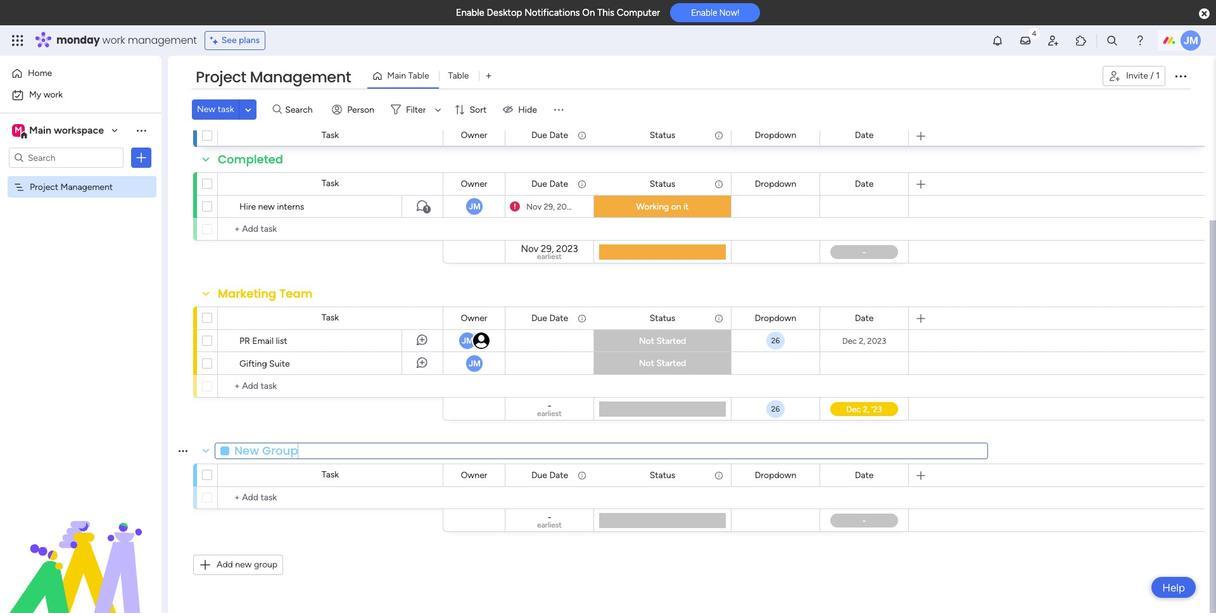 Task type: vqa. For each thing, say whether or not it's contained in the screenshot.
the bottom Column
no



Task type: describe. For each thing, give the bounding box(es) containing it.
see plans
[[222, 35, 260, 46]]

4 status from the top
[[650, 470, 675, 480]]

email
[[252, 336, 274, 346]]

filter button
[[386, 99, 446, 120]]

dec 2, 2023
[[842, 336, 886, 346]]

main for main workspace
[[29, 124, 51, 136]]

plans
[[239, 35, 260, 46]]

3 due date from the top
[[531, 313, 568, 323]]

4 due from the top
[[531, 470, 547, 480]]

update feed image
[[1019, 34, 1032, 47]]

it
[[683, 201, 689, 212]]

enable for enable now!
[[691, 8, 717, 18]]

4 due date field from the top
[[528, 468, 571, 482]]

new
[[197, 104, 216, 115]]

help
[[1162, 581, 1185, 594]]

person
[[347, 104, 374, 115]]

3 date field from the top
[[852, 311, 877, 325]]

task for completed
[[322, 178, 339, 189]]

hide
[[518, 104, 537, 115]]

1 due from the top
[[531, 130, 547, 140]]

pr email list
[[239, 336, 287, 346]]

owner for second owner field from the bottom
[[461, 313, 487, 323]]

new task
[[197, 104, 234, 115]]

owner for fourth owner field from the top of the page
[[461, 470, 487, 480]]

table button
[[439, 66, 479, 86]]

4 dropdown from the top
[[755, 470, 796, 480]]

management
[[128, 33, 197, 48]]

1 horizontal spatial 1
[[1156, 70, 1160, 81]]

on
[[582, 7, 595, 18]]

task for to do
[[322, 130, 339, 141]]

my
[[29, 89, 41, 100]]

4 owner field from the top
[[458, 468, 491, 482]]

1 status from the top
[[650, 130, 675, 140]]

main table button
[[367, 66, 439, 86]]

interns
[[277, 201, 304, 212]]

main for main table
[[387, 70, 406, 81]]

invite
[[1126, 70, 1148, 81]]

enable now! button
[[670, 3, 760, 22]]

group
[[254, 559, 277, 570]]

home link
[[8, 63, 154, 84]]

new for hire
[[258, 201, 275, 212]]

help button
[[1152, 577, 1196, 598]]

do
[[235, 103, 250, 119]]

2023 for nov 29, 2023
[[557, 202, 576, 211]]

Marketing Team field
[[215, 286, 316, 302]]

1 due date from the top
[[531, 130, 568, 140]]

invite / 1
[[1126, 70, 1160, 81]]

dapulse close image
[[1199, 8, 1210, 20]]

new for add
[[235, 559, 252, 570]]

monday work management
[[56, 33, 197, 48]]

workspace image
[[12, 124, 25, 137]]

management inside list box
[[61, 181, 113, 192]]

menu image
[[552, 103, 565, 116]]

2 26 from the top
[[771, 404, 780, 413]]

3 due from the top
[[531, 313, 547, 323]]

computer
[[617, 7, 660, 18]]

2 due date from the top
[[531, 178, 568, 189]]

2 - earliest from the top
[[537, 512, 562, 530]]

add view image
[[486, 71, 491, 81]]

2023 for nov 29, 2023 earliest
[[556, 243, 578, 255]]

select product image
[[11, 34, 24, 47]]

3 status field from the top
[[647, 311, 679, 325]]

1 button
[[402, 195, 443, 218]]

invite / 1 button
[[1103, 66, 1166, 86]]

enable for enable desktop notifications on this computer
[[456, 7, 484, 18]]

my work option
[[8, 85, 154, 105]]

2 status from the top
[[650, 178, 675, 189]]

marketing team
[[218, 286, 313, 302]]

angle down image
[[245, 105, 251, 114]]

0 vertical spatial options image
[[1173, 68, 1188, 84]]

1 26 from the top
[[771, 336, 780, 345]]

hire new interns
[[239, 201, 304, 212]]

2 + add task text field from the top
[[224, 490, 437, 505]]

column information image for marketing team
[[714, 313, 724, 323]]

see plans button
[[204, 31, 265, 50]]

workspace selection element
[[12, 123, 106, 139]]

to do
[[218, 103, 250, 119]]

nov 29, 2023
[[526, 202, 576, 211]]

Search field
[[282, 101, 320, 118]]

3 earliest from the top
[[537, 521, 562, 530]]

2 - from the top
[[548, 512, 551, 523]]

1 not started from the top
[[639, 335, 686, 346]]

pr
[[239, 336, 250, 346]]

enable now!
[[691, 8, 739, 18]]

2 not started from the top
[[639, 358, 686, 369]]

Project Management field
[[193, 67, 354, 88]]

project management list box
[[0, 173, 162, 368]]

lottie animation image
[[0, 485, 162, 613]]

1 not from the top
[[639, 335, 654, 346]]

team
[[279, 286, 313, 302]]

gifting
[[239, 359, 267, 369]]

jeremy miller image
[[1181, 30, 1201, 51]]

1 table from the left
[[408, 70, 429, 81]]

notifications
[[525, 7, 580, 18]]

To Do field
[[215, 103, 253, 120]]

1 owner field from the top
[[458, 128, 491, 142]]

management inside field
[[250, 67, 351, 87]]

4 status field from the top
[[647, 468, 679, 482]]



Task type: locate. For each thing, give the bounding box(es) containing it.
date
[[549, 130, 568, 140], [855, 130, 874, 140], [549, 178, 568, 189], [855, 178, 874, 189], [549, 313, 568, 323], [855, 313, 874, 323], [549, 470, 568, 480], [855, 470, 874, 480]]

started
[[657, 335, 686, 346], [657, 358, 686, 369]]

0 horizontal spatial project
[[30, 181, 58, 192]]

None field
[[215, 442, 988, 459]]

3 task from the top
[[322, 312, 339, 323]]

project down search in workspace field
[[30, 181, 58, 192]]

2023 right 2,
[[867, 336, 886, 346]]

my work
[[29, 89, 63, 100]]

1 vertical spatial project
[[30, 181, 58, 192]]

new right add
[[235, 559, 252, 570]]

3 due date field from the top
[[528, 311, 571, 325]]

1 vertical spatial management
[[61, 181, 113, 192]]

1 vertical spatial 26
[[771, 404, 780, 413]]

main inside workspace selection element
[[29, 124, 51, 136]]

4 image
[[1029, 26, 1040, 40]]

person button
[[327, 99, 382, 120]]

m
[[15, 125, 22, 136]]

1 horizontal spatial enable
[[691, 8, 717, 18]]

0 vertical spatial 1
[[1156, 70, 1160, 81]]

29,
[[544, 202, 555, 211], [541, 243, 554, 255]]

filter
[[406, 104, 426, 115]]

nov for nov 29, 2023
[[526, 202, 542, 211]]

table up filter
[[408, 70, 429, 81]]

2023 up nov 29, 2023 earliest
[[557, 202, 576, 211]]

-
[[548, 400, 551, 412], [548, 512, 551, 523]]

/
[[1151, 70, 1154, 81]]

arrow down image
[[430, 102, 446, 117]]

1 + add task text field from the top
[[224, 379, 437, 394]]

0 horizontal spatial 1
[[426, 205, 428, 213]]

0 vertical spatial column information image
[[577, 130, 587, 140]]

project management inside list box
[[30, 181, 113, 192]]

dec
[[842, 336, 857, 346]]

1 vertical spatial 29,
[[541, 243, 554, 255]]

0 vertical spatial new
[[258, 201, 275, 212]]

2 dropdown field from the top
[[752, 177, 800, 191]]

2023 down nov 29, 2023
[[556, 243, 578, 255]]

project management
[[196, 67, 351, 87], [30, 181, 113, 192]]

1 vertical spatial nov
[[521, 243, 539, 255]]

add new group
[[217, 559, 277, 570]]

+ Add task text field
[[224, 379, 437, 394], [224, 490, 437, 505]]

1 dropdown from the top
[[755, 130, 796, 140]]

nov down nov 29, 2023
[[521, 243, 539, 255]]

2 status field from the top
[[647, 177, 679, 191]]

now!
[[719, 8, 739, 18]]

1 vertical spatial main
[[29, 124, 51, 136]]

management down search in workspace field
[[61, 181, 113, 192]]

0 horizontal spatial management
[[61, 181, 113, 192]]

work for monday
[[102, 33, 125, 48]]

work right the monday
[[102, 33, 125, 48]]

2,
[[859, 336, 865, 346]]

owner
[[461, 130, 487, 140], [461, 178, 487, 189], [461, 313, 487, 323], [461, 470, 487, 480]]

1 vertical spatial -
[[548, 512, 551, 523]]

not started
[[639, 335, 686, 346], [639, 358, 686, 369]]

main workspace
[[29, 124, 104, 136]]

work right "my" at the top of the page
[[43, 89, 63, 100]]

dropdown
[[755, 130, 796, 140], [755, 178, 796, 189], [755, 313, 796, 323], [755, 470, 796, 480]]

new
[[258, 201, 275, 212], [235, 559, 252, 570]]

gifting suite
[[239, 359, 290, 369]]

29, for nov 29, 2023 earliest
[[541, 243, 554, 255]]

1 horizontal spatial main
[[387, 70, 406, 81]]

working
[[636, 201, 669, 212]]

Owner field
[[458, 128, 491, 142], [458, 177, 491, 191], [458, 311, 491, 325], [458, 468, 491, 482]]

0 horizontal spatial work
[[43, 89, 63, 100]]

0 horizontal spatial new
[[235, 559, 252, 570]]

3 dropdown field from the top
[[752, 311, 800, 325]]

home
[[28, 68, 52, 79]]

on
[[671, 201, 681, 212]]

2 dropdown from the top
[[755, 178, 796, 189]]

management
[[250, 67, 351, 87], [61, 181, 113, 192]]

v2 overdue deadline image
[[510, 200, 520, 213]]

due
[[531, 130, 547, 140], [531, 178, 547, 189], [531, 313, 547, 323], [531, 470, 547, 480]]

1 - from the top
[[548, 400, 551, 412]]

enable desktop notifications on this computer
[[456, 7, 660, 18]]

option
[[0, 175, 162, 178]]

Search in workspace field
[[27, 150, 106, 165]]

task
[[218, 104, 234, 115]]

3 status from the top
[[650, 313, 675, 323]]

1 horizontal spatial table
[[448, 70, 469, 81]]

1 vertical spatial not started
[[639, 358, 686, 369]]

1 horizontal spatial management
[[250, 67, 351, 87]]

1 task from the top
[[322, 130, 339, 141]]

2023 inside nov 29, 2023 earliest
[[556, 243, 578, 255]]

nov inside nov 29, 2023 earliest
[[521, 243, 539, 255]]

project
[[196, 67, 246, 87], [30, 181, 58, 192]]

new right hire
[[258, 201, 275, 212]]

+ Add task text field
[[224, 222, 437, 237]]

main table
[[387, 70, 429, 81]]

status
[[650, 130, 675, 140], [650, 178, 675, 189], [650, 313, 675, 323], [650, 470, 675, 480]]

desktop
[[487, 7, 522, 18]]

column information image
[[577, 130, 587, 140], [714, 179, 724, 189], [714, 313, 724, 323]]

29, right 'v2 overdue deadline' icon
[[544, 202, 555, 211]]

0 vertical spatial 29,
[[544, 202, 555, 211]]

work inside my work option
[[43, 89, 63, 100]]

options image
[[1173, 68, 1188, 84], [135, 151, 148, 164]]

options image down workspace options icon
[[135, 151, 148, 164]]

project up task
[[196, 67, 246, 87]]

options image right the /
[[1173, 68, 1188, 84]]

26
[[771, 336, 780, 345], [771, 404, 780, 413]]

0 horizontal spatial options image
[[135, 151, 148, 164]]

0 vertical spatial project
[[196, 67, 246, 87]]

task
[[322, 130, 339, 141], [322, 178, 339, 189], [322, 312, 339, 323], [322, 469, 339, 480]]

2 date field from the top
[[852, 177, 877, 191]]

3 owner from the top
[[461, 313, 487, 323]]

0 vertical spatial project management
[[196, 67, 351, 87]]

0 vertical spatial not started
[[639, 335, 686, 346]]

2 due from the top
[[531, 178, 547, 189]]

main up filter popup button
[[387, 70, 406, 81]]

not
[[639, 335, 654, 346], [639, 358, 654, 369]]

new inside button
[[235, 559, 252, 570]]

help image
[[1134, 34, 1147, 47]]

29, down nov 29, 2023
[[541, 243, 554, 255]]

3 owner field from the top
[[458, 311, 491, 325]]

1 earliest from the top
[[537, 252, 562, 261]]

0 vertical spatial earliest
[[537, 252, 562, 261]]

2 started from the top
[[657, 358, 686, 369]]

enable left the now!
[[691, 8, 717, 18]]

2 table from the left
[[448, 70, 469, 81]]

1 vertical spatial + add task text field
[[224, 490, 437, 505]]

0 vertical spatial 2023
[[557, 202, 576, 211]]

owner for fourth owner field from the bottom
[[461, 130, 487, 140]]

0 vertical spatial main
[[387, 70, 406, 81]]

0 horizontal spatial main
[[29, 124, 51, 136]]

task for marketing team
[[322, 312, 339, 323]]

0 vertical spatial work
[[102, 33, 125, 48]]

main right workspace icon
[[29, 124, 51, 136]]

see
[[222, 35, 237, 46]]

1 vertical spatial earliest
[[537, 409, 562, 418]]

nov right 'v2 overdue deadline' icon
[[526, 202, 542, 211]]

Date field
[[852, 128, 877, 142], [852, 177, 877, 191], [852, 311, 877, 325], [852, 468, 877, 482]]

project management down search in workspace field
[[30, 181, 113, 192]]

project management up "v2 search" image
[[196, 67, 351, 87]]

workspace options image
[[135, 124, 148, 137]]

work for my
[[43, 89, 63, 100]]

main
[[387, 70, 406, 81], [29, 124, 51, 136]]

due date
[[531, 130, 568, 140], [531, 178, 568, 189], [531, 313, 568, 323], [531, 470, 568, 480]]

main inside button
[[387, 70, 406, 81]]

1 - earliest from the top
[[537, 400, 562, 418]]

1 horizontal spatial options image
[[1173, 68, 1188, 84]]

0 vertical spatial 26
[[771, 336, 780, 345]]

0 horizontal spatial project management
[[30, 181, 113, 192]]

0 vertical spatial nov
[[526, 202, 542, 211]]

column information image for completed
[[714, 179, 724, 189]]

2 earliest from the top
[[537, 409, 562, 418]]

working on it
[[636, 201, 689, 212]]

2 vertical spatial column information image
[[714, 313, 724, 323]]

0 vertical spatial + add task text field
[[224, 379, 437, 394]]

new task button
[[192, 99, 239, 120]]

1 status field from the top
[[647, 128, 679, 142]]

0 vertical spatial not
[[639, 335, 654, 346]]

invite members image
[[1047, 34, 1060, 47]]

project management inside field
[[196, 67, 351, 87]]

column information image
[[714, 130, 724, 140], [577, 179, 587, 189], [577, 313, 587, 323], [577, 470, 587, 480], [714, 470, 724, 480]]

1 vertical spatial project management
[[30, 181, 113, 192]]

2 vertical spatial 2023
[[867, 336, 886, 346]]

1
[[1156, 70, 1160, 81], [426, 205, 428, 213]]

lottie animation element
[[0, 485, 162, 613]]

home option
[[8, 63, 154, 84]]

marketing
[[218, 286, 276, 302]]

table
[[408, 70, 429, 81], [448, 70, 469, 81]]

management up search field
[[250, 67, 351, 87]]

2023
[[557, 202, 576, 211], [556, 243, 578, 255], [867, 336, 886, 346]]

1 vertical spatial not
[[639, 358, 654, 369]]

sort
[[470, 104, 487, 115]]

1 started from the top
[[657, 335, 686, 346]]

29, inside nov 29, 2023 earliest
[[541, 243, 554, 255]]

nov 29, 2023 earliest
[[521, 243, 578, 261]]

sort button
[[449, 99, 494, 120]]

2 not from the top
[[639, 358, 654, 369]]

1 vertical spatial work
[[43, 89, 63, 100]]

suite
[[269, 359, 290, 369]]

1 vertical spatial options image
[[135, 151, 148, 164]]

project inside field
[[196, 67, 246, 87]]

enable left desktop
[[456, 7, 484, 18]]

workspace
[[54, 124, 104, 136]]

earliest inside nov 29, 2023 earliest
[[537, 252, 562, 261]]

my work link
[[8, 85, 154, 105]]

0 horizontal spatial enable
[[456, 7, 484, 18]]

2 owner from the top
[[461, 178, 487, 189]]

2 due date field from the top
[[528, 177, 571, 191]]

1 vertical spatial started
[[657, 358, 686, 369]]

Due Date field
[[528, 128, 571, 142], [528, 177, 571, 191], [528, 311, 571, 325], [528, 468, 571, 482]]

earliest
[[537, 252, 562, 261], [537, 409, 562, 418], [537, 521, 562, 530]]

notifications image
[[991, 34, 1004, 47]]

this
[[597, 7, 615, 18]]

list
[[276, 336, 287, 346]]

project inside list box
[[30, 181, 58, 192]]

0 vertical spatial -
[[548, 400, 551, 412]]

monday marketplace image
[[1075, 34, 1088, 47]]

1 date field from the top
[[852, 128, 877, 142]]

2 vertical spatial earliest
[[537, 521, 562, 530]]

monday
[[56, 33, 100, 48]]

nov for nov 29, 2023 earliest
[[521, 243, 539, 255]]

2023 for dec 2, 2023
[[867, 336, 886, 346]]

4 dropdown field from the top
[[752, 468, 800, 482]]

completed
[[218, 151, 283, 167]]

2 owner field from the top
[[458, 177, 491, 191]]

v2 search image
[[273, 102, 282, 117]]

owner for second owner field
[[461, 178, 487, 189]]

search everything image
[[1106, 34, 1119, 47]]

3 dropdown from the top
[[755, 313, 796, 323]]

4 task from the top
[[322, 469, 339, 480]]

1 vertical spatial new
[[235, 559, 252, 570]]

add new group button
[[193, 555, 283, 575]]

Status field
[[647, 128, 679, 142], [647, 177, 679, 191], [647, 311, 679, 325], [647, 468, 679, 482]]

1 vertical spatial 2023
[[556, 243, 578, 255]]

hide button
[[498, 99, 545, 120]]

1 horizontal spatial new
[[258, 201, 275, 212]]

enable inside enable now! button
[[691, 8, 717, 18]]

1 horizontal spatial project management
[[196, 67, 351, 87]]

1 horizontal spatial work
[[102, 33, 125, 48]]

nov
[[526, 202, 542, 211], [521, 243, 539, 255]]

2 task from the top
[[322, 178, 339, 189]]

4 date field from the top
[[852, 468, 877, 482]]

1 due date field from the top
[[528, 128, 571, 142]]

4 owner from the top
[[461, 470, 487, 480]]

4 due date from the top
[[531, 470, 568, 480]]

table left the add view image
[[448, 70, 469, 81]]

- earliest
[[537, 400, 562, 418], [537, 512, 562, 530]]

1 dropdown field from the top
[[752, 128, 800, 142]]

0 horizontal spatial table
[[408, 70, 429, 81]]

to
[[218, 103, 232, 119]]

1 vertical spatial column information image
[[714, 179, 724, 189]]

0 vertical spatial started
[[657, 335, 686, 346]]

1 horizontal spatial project
[[196, 67, 246, 87]]

1 vertical spatial 1
[[426, 205, 428, 213]]

29, for nov 29, 2023
[[544, 202, 555, 211]]

1 vertical spatial - earliest
[[537, 512, 562, 530]]

Dropdown field
[[752, 128, 800, 142], [752, 177, 800, 191], [752, 311, 800, 325], [752, 468, 800, 482]]

1 owner from the top
[[461, 130, 487, 140]]

hire
[[239, 201, 256, 212]]

Completed field
[[215, 151, 286, 168]]

add
[[217, 559, 233, 570]]

0 vertical spatial management
[[250, 67, 351, 87]]

enable
[[456, 7, 484, 18], [691, 8, 717, 18]]

0 vertical spatial - earliest
[[537, 400, 562, 418]]



